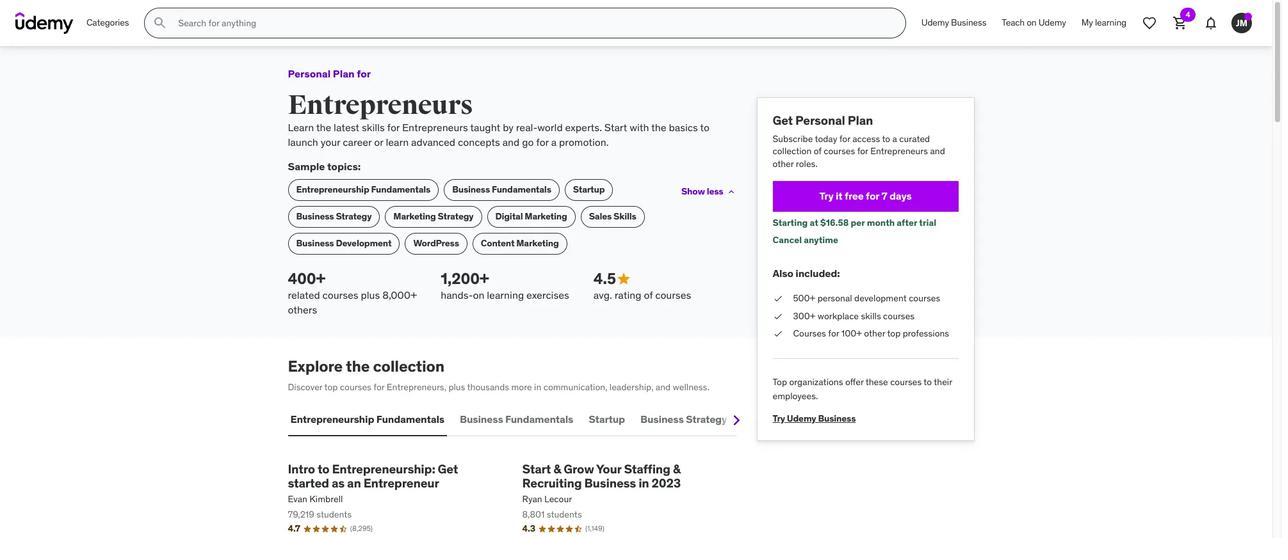 Task type: vqa. For each thing, say whether or not it's contained in the screenshot.
future.
no



Task type: describe. For each thing, give the bounding box(es) containing it.
try for try it free for 7 days
[[819, 190, 834, 202]]

xsmall image for 300+
[[773, 310, 783, 323]]

sales
[[589, 211, 612, 222]]

(1,149)
[[585, 525, 604, 533]]

500+
[[793, 293, 815, 304]]

start & grow your staffing & recruiting business in 2023 ryan lecour 8,801 students
[[522, 461, 681, 520]]

development
[[336, 238, 392, 249]]

less
[[707, 186, 723, 197]]

plus inside explore the collection discover top courses for entrepreneurs, plus thousands more in communication, leadership, and wellness.
[[449, 382, 465, 393]]

business strategy link
[[288, 206, 380, 228]]

other inside get personal plan subscribe today for access to a curated collection of courses for entrepreneurs and other roles.
[[773, 158, 794, 170]]

curated
[[899, 133, 930, 145]]

1,200+
[[441, 269, 489, 289]]

500+ personal development courses
[[793, 293, 940, 304]]

days
[[890, 190, 912, 202]]

startup link
[[565, 179, 613, 201]]

hands-
[[441, 289, 473, 302]]

evan
[[288, 494, 307, 505]]

medium image
[[616, 272, 631, 287]]

business development link
[[288, 233, 400, 255]]

2 horizontal spatial udemy
[[1039, 17, 1066, 28]]

explore the collection discover top courses for entrepreneurs, plus thousands more in communication, leadership, and wellness.
[[288, 357, 709, 393]]

also
[[773, 267, 793, 280]]

2 horizontal spatial the
[[651, 121, 666, 134]]

digital
[[495, 211, 523, 222]]

a inside get personal plan subscribe today for access to a curated collection of courses for entrepreneurs and other roles.
[[892, 133, 897, 145]]

topics:
[[327, 160, 361, 173]]

intro
[[288, 461, 315, 477]]

business inside button
[[460, 413, 503, 426]]

0 horizontal spatial plan
[[333, 67, 355, 80]]

month
[[867, 217, 895, 228]]

tab navigation element
[[288, 404, 752, 436]]

entrepreneurship fundamentals for entrepreneurship fundamentals button
[[290, 413, 444, 426]]

1 vertical spatial other
[[864, 328, 885, 340]]

courses
[[793, 328, 826, 340]]

entrepreneurship fundamentals button
[[288, 404, 447, 435]]

professions
[[903, 328, 949, 340]]

courses inside 400+ related courses plus 8,000+ others
[[322, 289, 358, 302]]

fundamentals for entrepreneurship fundamentals button
[[376, 413, 444, 426]]

1 horizontal spatial udemy
[[921, 17, 949, 28]]

my learning link
[[1074, 8, 1134, 38]]

for up latest
[[357, 67, 371, 80]]

4
[[1186, 10, 1190, 19]]

fundamentals for entrepreneurship fundamentals link
[[371, 184, 430, 195]]

next image
[[726, 410, 746, 431]]

show
[[681, 186, 705, 197]]

anytime
[[804, 235, 838, 246]]

avg. rating of courses
[[594, 289, 691, 302]]

categories
[[86, 17, 129, 28]]

teach
[[1002, 17, 1025, 28]]

and inside get personal plan subscribe today for access to a curated collection of courses for entrepreneurs and other roles.
[[930, 146, 945, 157]]

an
[[347, 476, 361, 491]]

get personal plan subscribe today for access to a curated collection of courses for entrepreneurs and other roles.
[[773, 113, 945, 170]]

courses inside explore the collection discover top courses for entrepreneurs, plus thousands more in communication, leadership, and wellness.
[[340, 382, 371, 393]]

to inside get personal plan subscribe today for access to a curated collection of courses for entrepreneurs and other roles.
[[882, 133, 890, 145]]

for left 7
[[866, 190, 879, 202]]

concepts
[[458, 136, 500, 148]]

digital marketing link
[[487, 206, 576, 228]]

courses down development in the bottom right of the page
[[883, 310, 915, 322]]

your
[[596, 461, 622, 477]]

lecour
[[544, 494, 572, 505]]

cancel
[[773, 235, 802, 246]]

entrepreneur
[[364, 476, 439, 491]]

included:
[[796, 267, 840, 280]]

personal
[[818, 293, 852, 304]]

grow
[[564, 461, 594, 477]]

sales skills link
[[581, 206, 645, 228]]

show less
[[681, 186, 723, 197]]

entrepreneurship for entrepreneurship fundamentals link
[[296, 184, 369, 195]]

marketing for digital marketing
[[525, 211, 567, 222]]

learn the latest skills for entrepreneurs taught by real-world experts. start with the basics to launch your career or learn advanced concepts and go for a promotion.
[[288, 121, 710, 148]]

1 horizontal spatial learning
[[1095, 17, 1127, 28]]

wishlist image
[[1142, 15, 1157, 31]]

subscribe
[[773, 133, 813, 145]]

students inside intro to entrepreneurship: get started as an entrepreneur evan kimbrell 79,219 students
[[317, 509, 352, 520]]

entrepreneurship fundamentals for entrepreneurship fundamentals link
[[296, 184, 430, 195]]

personal plan for
[[288, 67, 371, 80]]

avg.
[[594, 289, 612, 302]]

7
[[881, 190, 887, 202]]

free
[[845, 190, 864, 202]]

entrepreneurs up or
[[288, 89, 473, 122]]

real-
[[516, 121, 537, 134]]

intro to entrepreneurship: get started as an entrepreneur evan kimbrell 79,219 students
[[288, 461, 458, 520]]

staffing
[[624, 461, 670, 477]]

4.3
[[522, 523, 535, 535]]

for up learn at the left top
[[387, 121, 400, 134]]

my
[[1082, 17, 1093, 28]]

advanced
[[411, 136, 455, 148]]

workplace
[[818, 310, 859, 322]]

content marketing link
[[473, 233, 567, 255]]

jm link
[[1226, 8, 1257, 38]]

300+
[[793, 310, 815, 322]]

for right go
[[536, 136, 549, 148]]

business fundamentals for business fundamentals button
[[460, 413, 573, 426]]

started
[[288, 476, 329, 491]]

400+ related courses plus 8,000+ others
[[288, 269, 417, 316]]

for inside explore the collection discover top courses for entrepreneurs, plus thousands more in communication, leadership, and wellness.
[[374, 382, 385, 393]]

0 horizontal spatial personal
[[288, 67, 331, 80]]

roles.
[[796, 158, 818, 170]]

digital marketing
[[495, 211, 567, 222]]

business fundamentals link
[[444, 179, 560, 201]]

to inside intro to entrepreneurship: get started as an entrepreneur evan kimbrell 79,219 students
[[318, 461, 329, 477]]

top for collection
[[324, 382, 338, 393]]

marketing for content marketing
[[516, 238, 559, 249]]

8,000+
[[382, 289, 417, 302]]

sample
[[288, 160, 325, 173]]

more
[[511, 382, 532, 393]]

startup for the 'startup' button
[[589, 413, 625, 426]]

a inside learn the latest skills for entrepreneurs taught by real-world experts. start with the basics to launch your career or learn advanced concepts and go for a promotion.
[[551, 136, 557, 148]]

career
[[343, 136, 372, 148]]

or
[[374, 136, 383, 148]]

development
[[854, 293, 907, 304]]

world
[[537, 121, 563, 134]]

submit search image
[[153, 15, 168, 31]]

entrepreneurship fundamentals link
[[288, 179, 439, 201]]

latest
[[334, 121, 359, 134]]

and inside explore the collection discover top courses for entrepreneurs, plus thousands more in communication, leadership, and wellness.
[[656, 382, 671, 393]]



Task type: locate. For each thing, give the bounding box(es) containing it.
strategy
[[336, 211, 372, 222], [438, 211, 474, 222], [686, 413, 727, 426]]

skills up or
[[362, 121, 385, 134]]

top
[[773, 376, 787, 388]]

1 horizontal spatial of
[[814, 146, 822, 157]]

1 horizontal spatial strategy
[[438, 211, 474, 222]]

entrepreneurship:
[[332, 461, 435, 477]]

0 horizontal spatial on
[[473, 289, 484, 302]]

startup down leadership,
[[589, 413, 625, 426]]

plus inside 400+ related courses plus 8,000+ others
[[361, 289, 380, 302]]

2 horizontal spatial strategy
[[686, 413, 727, 426]]

1 vertical spatial entrepreneurship
[[290, 413, 374, 426]]

1 vertical spatial start
[[522, 461, 551, 477]]

1 horizontal spatial try
[[819, 190, 834, 202]]

other
[[773, 158, 794, 170], [864, 328, 885, 340]]

of down today on the top of page
[[814, 146, 822, 157]]

fundamentals up digital marketing
[[492, 184, 551, 195]]

fundamentals up marketing strategy
[[371, 184, 430, 195]]

exercises
[[526, 289, 569, 302]]

get inside intro to entrepreneurship: get started as an entrepreneur evan kimbrell 79,219 students
[[438, 461, 458, 477]]

1 & from the left
[[554, 461, 561, 477]]

learning inside 1,200+ hands-on learning exercises
[[487, 289, 524, 302]]

startup for the startup "link"
[[573, 184, 605, 195]]

1 vertical spatial of
[[644, 289, 653, 302]]

the for latest
[[316, 121, 331, 134]]

4.5
[[594, 269, 616, 289]]

of
[[814, 146, 822, 157], [644, 289, 653, 302]]

1 vertical spatial business strategy
[[640, 413, 727, 426]]

discover
[[288, 382, 322, 393]]

business fundamentals
[[452, 184, 551, 195], [460, 413, 573, 426]]

to left as
[[318, 461, 329, 477]]

today
[[815, 133, 837, 145]]

startup inside "link"
[[573, 184, 605, 195]]

xsmall image left 300+
[[773, 310, 783, 323]]

2 horizontal spatial and
[[930, 146, 945, 157]]

learn
[[288, 121, 314, 134]]

wellness.
[[673, 382, 709, 393]]

plan inside get personal plan subscribe today for access to a curated collection of courses for entrepreneurs and other roles.
[[848, 113, 873, 128]]

1 vertical spatial personal
[[795, 113, 845, 128]]

marketing down digital marketing link
[[516, 238, 559, 249]]

entrepreneurship fundamentals up entrepreneurship: in the bottom of the page
[[290, 413, 444, 426]]

0 horizontal spatial udemy
[[787, 413, 816, 425]]

sales skills
[[589, 211, 636, 222]]

sample topics:
[[288, 160, 361, 173]]

0 vertical spatial of
[[814, 146, 822, 157]]

for up entrepreneurship fundamentals button
[[374, 382, 385, 393]]

skills
[[614, 211, 636, 222]]

get inside get personal plan subscribe today for access to a curated collection of courses for entrepreneurs and other roles.
[[773, 113, 793, 128]]

in left 2023
[[639, 476, 649, 491]]

for left 100+
[[828, 328, 839, 340]]

the right with
[[651, 121, 666, 134]]

courses right the these
[[890, 376, 922, 388]]

entrepreneurship down discover
[[290, 413, 374, 426]]

courses up entrepreneurship fundamentals button
[[340, 382, 371, 393]]

basics
[[669, 121, 698, 134]]

the inside explore the collection discover top courses for entrepreneurs, plus thousands more in communication, leadership, and wellness.
[[346, 357, 370, 377]]

(8,295)
[[350, 525, 373, 533]]

get
[[773, 113, 793, 128], [438, 461, 458, 477]]

personal inside get personal plan subscribe today for access to a curated collection of courses for entrepreneurs and other roles.
[[795, 113, 845, 128]]

with
[[630, 121, 649, 134]]

8295 reviews element
[[350, 525, 373, 534]]

1 horizontal spatial collection
[[773, 146, 812, 157]]

the right explore
[[346, 357, 370, 377]]

0 horizontal spatial a
[[551, 136, 557, 148]]

business fundamentals up digital in the left of the page
[[452, 184, 551, 195]]

0 horizontal spatial plus
[[361, 289, 380, 302]]

0 horizontal spatial other
[[773, 158, 794, 170]]

top left professions
[[887, 328, 901, 340]]

1 horizontal spatial business strategy
[[640, 413, 727, 426]]

as
[[332, 476, 345, 491]]

udemy
[[921, 17, 949, 28], [1039, 17, 1066, 28], [787, 413, 816, 425]]

0 vertical spatial try
[[819, 190, 834, 202]]

startup
[[573, 184, 605, 195], [589, 413, 625, 426]]

these
[[866, 376, 888, 388]]

skills up the "courses for 100+ other top professions" on the right
[[861, 310, 881, 322]]

0 horizontal spatial &
[[554, 461, 561, 477]]

1 vertical spatial plan
[[848, 113, 873, 128]]

show less button
[[681, 179, 736, 205]]

400+
[[288, 269, 325, 289]]

entrepreneurs down curated
[[870, 146, 928, 157]]

wordpress
[[413, 238, 459, 249]]

business strategy inside business strategy link
[[296, 211, 372, 222]]

collection down subscribe
[[773, 146, 812, 157]]

start inside start & grow your staffing & recruiting business in 2023 ryan lecour 8,801 students
[[522, 461, 551, 477]]

to inside learn the latest skills for entrepreneurs taught by real-world experts. start with the basics to launch your career or learn advanced concepts and go for a promotion.
[[700, 121, 710, 134]]

0 vertical spatial entrepreneurship
[[296, 184, 369, 195]]

2 & from the left
[[673, 461, 681, 477]]

1 horizontal spatial a
[[892, 133, 897, 145]]

0 horizontal spatial students
[[317, 509, 352, 520]]

0 vertical spatial startup
[[573, 184, 605, 195]]

1 horizontal spatial get
[[773, 113, 793, 128]]

0 vertical spatial learning
[[1095, 17, 1127, 28]]

Search for anything text field
[[176, 12, 890, 34]]

plus left thousands
[[449, 382, 465, 393]]

a left curated
[[892, 133, 897, 145]]

try it free for 7 days
[[819, 190, 912, 202]]

1 vertical spatial get
[[438, 461, 458, 477]]

to left their
[[924, 376, 932, 388]]

entrepreneurship for entrepreneurship fundamentals button
[[290, 413, 374, 426]]

fundamentals for business fundamentals button
[[505, 413, 573, 426]]

employees.
[[773, 391, 818, 402]]

start & grow your staffing & recruiting business in 2023 link
[[522, 461, 736, 491]]

1 horizontal spatial start
[[604, 121, 627, 134]]

entrepreneurs inside learn the latest skills for entrepreneurs taught by real-world experts. start with the basics to launch your career or learn advanced concepts and go for a promotion.
[[402, 121, 468, 134]]

business strategy for business strategy link on the top of page
[[296, 211, 372, 222]]

courses right related
[[322, 289, 358, 302]]

students down lecour
[[547, 509, 582, 520]]

udemy image
[[15, 12, 74, 34]]

entrepreneurs inside get personal plan subscribe today for access to a curated collection of courses for entrepreneurs and other roles.
[[870, 146, 928, 157]]

business fundamentals button
[[457, 404, 576, 435]]

access
[[853, 133, 880, 145]]

1 vertical spatial collection
[[373, 357, 444, 377]]

top
[[887, 328, 901, 340], [324, 382, 338, 393]]

go
[[522, 136, 534, 148]]

communication,
[[544, 382, 607, 393]]

learning
[[1095, 17, 1127, 28], [487, 289, 524, 302]]

1 vertical spatial in
[[639, 476, 649, 491]]

content
[[481, 238, 515, 249]]

0 vertical spatial personal
[[288, 67, 331, 80]]

0 horizontal spatial try
[[773, 413, 785, 425]]

in inside start & grow your staffing & recruiting business in 2023 ryan lecour 8,801 students
[[639, 476, 649, 491]]

79,219
[[288, 509, 314, 520]]

after
[[897, 217, 917, 228]]

the up 'your'
[[316, 121, 331, 134]]

1 vertical spatial skills
[[861, 310, 881, 322]]

it
[[836, 190, 843, 202]]

entrepreneurship
[[296, 184, 369, 195], [290, 413, 374, 426]]

other right 100+
[[864, 328, 885, 340]]

1 horizontal spatial skills
[[861, 310, 881, 322]]

4 link
[[1165, 8, 1196, 38]]

on right teach
[[1027, 17, 1037, 28]]

1 horizontal spatial on
[[1027, 17, 1037, 28]]

marketing up wordpress
[[393, 211, 436, 222]]

0 vertical spatial plan
[[333, 67, 355, 80]]

0 horizontal spatial strategy
[[336, 211, 372, 222]]

0 vertical spatial plus
[[361, 289, 380, 302]]

collection up entrepreneurs, at the left
[[373, 357, 444, 377]]

taught
[[470, 121, 500, 134]]

organizations
[[789, 376, 843, 388]]

$16.58
[[820, 217, 849, 228]]

collection
[[773, 146, 812, 157], [373, 357, 444, 377]]

of inside get personal plan subscribe today for access to a curated collection of courses for entrepreneurs and other roles.
[[814, 146, 822, 157]]

collection inside explore the collection discover top courses for entrepreneurs, plus thousands more in communication, leadership, and wellness.
[[373, 357, 444, 377]]

0 vertical spatial top
[[887, 328, 901, 340]]

teach on udemy
[[1002, 17, 1066, 28]]

0 vertical spatial on
[[1027, 17, 1037, 28]]

fundamentals for business fundamentals link
[[492, 184, 551, 195]]

at
[[810, 217, 818, 228]]

1 horizontal spatial personal
[[795, 113, 845, 128]]

top for 100+
[[887, 328, 901, 340]]

& left grow
[[554, 461, 561, 477]]

0 horizontal spatial business strategy
[[296, 211, 372, 222]]

0 horizontal spatial learning
[[487, 289, 524, 302]]

300+ workplace skills courses
[[793, 310, 915, 322]]

start up ryan
[[522, 461, 551, 477]]

strategy for business strategy link on the top of page
[[336, 211, 372, 222]]

students down kimbrell at the bottom
[[317, 509, 352, 520]]

strategy down wellness.
[[686, 413, 727, 426]]

students
[[317, 509, 352, 520], [547, 509, 582, 520]]

business development
[[296, 238, 392, 249]]

0 horizontal spatial start
[[522, 461, 551, 477]]

plan
[[333, 67, 355, 80], [848, 113, 873, 128]]

ryan
[[522, 494, 542, 505]]

entrepreneurship inside button
[[290, 413, 374, 426]]

business strategy down wellness.
[[640, 413, 727, 426]]

students inside start & grow your staffing & recruiting business in 2023 ryan lecour 8,801 students
[[547, 509, 582, 520]]

marketing right digital in the left of the page
[[525, 211, 567, 222]]

0 vertical spatial business strategy
[[296, 211, 372, 222]]

promotion.
[[559, 136, 609, 148]]

0 vertical spatial skills
[[362, 121, 385, 134]]

fundamentals down entrepreneurs, at the left
[[376, 413, 444, 426]]

&
[[554, 461, 561, 477], [673, 461, 681, 477]]

personal up learn
[[288, 67, 331, 80]]

categories button
[[79, 8, 137, 38]]

for right today on the top of page
[[839, 133, 850, 145]]

courses inside get personal plan subscribe today for access to a curated collection of courses for entrepreneurs and other roles.
[[824, 146, 855, 157]]

plan up latest
[[333, 67, 355, 80]]

entrepreneurs
[[288, 89, 473, 122], [402, 121, 468, 134], [870, 146, 928, 157]]

you have alerts image
[[1244, 13, 1252, 20]]

business fundamentals for business fundamentals link
[[452, 184, 551, 195]]

marketing strategy link
[[385, 206, 482, 228]]

1 vertical spatial entrepreneurship fundamentals
[[290, 413, 444, 426]]

0 horizontal spatial in
[[534, 382, 541, 393]]

try for try udemy business
[[773, 413, 785, 425]]

1 horizontal spatial plan
[[848, 113, 873, 128]]

jm
[[1236, 17, 1248, 29]]

try udemy business
[[773, 413, 856, 425]]

plus left 8,000+ in the left bottom of the page
[[361, 289, 380, 302]]

learn
[[386, 136, 409, 148]]

business strategy up the business development
[[296, 211, 372, 222]]

also included:
[[773, 267, 840, 280]]

explore
[[288, 357, 343, 377]]

100+
[[841, 328, 862, 340]]

in right more
[[534, 382, 541, 393]]

0 vertical spatial in
[[534, 382, 541, 393]]

business strategy for business strategy button
[[640, 413, 727, 426]]

a down world
[[551, 136, 557, 148]]

1 vertical spatial try
[[773, 413, 785, 425]]

business fundamentals down more
[[460, 413, 573, 426]]

& right staffing
[[673, 461, 681, 477]]

teach on udemy link
[[994, 8, 1074, 38]]

strategy for marketing strategy link
[[438, 211, 474, 222]]

courses inside top organizations offer these courses to their employees.
[[890, 376, 922, 388]]

collection inside get personal plan subscribe today for access to a curated collection of courses for entrepreneurs and other roles.
[[773, 146, 812, 157]]

0 vertical spatial other
[[773, 158, 794, 170]]

per
[[851, 217, 865, 228]]

and inside learn the latest skills for entrepreneurs taught by real-world experts. start with the basics to launch your career or learn advanced concepts and go for a promotion.
[[503, 136, 520, 148]]

startup up sales
[[573, 184, 605, 195]]

skills inside learn the latest skills for entrepreneurs taught by real-world experts. start with the basics to launch your career or learn advanced concepts and go for a promotion.
[[362, 121, 385, 134]]

try down the "employees."
[[773, 413, 785, 425]]

learning right my
[[1095, 17, 1127, 28]]

notifications image
[[1203, 15, 1219, 31]]

xsmall image down the also
[[773, 293, 783, 305]]

1 vertical spatial on
[[473, 289, 484, 302]]

personal up today on the top of page
[[795, 113, 845, 128]]

courses up professions
[[909, 293, 940, 304]]

0 horizontal spatial skills
[[362, 121, 385, 134]]

top inside explore the collection discover top courses for entrepreneurs, plus thousands more in communication, leadership, and wellness.
[[324, 382, 338, 393]]

business fundamentals inside button
[[460, 413, 573, 426]]

0 vertical spatial entrepreneurship fundamentals
[[296, 184, 430, 195]]

strategy up wordpress
[[438, 211, 474, 222]]

top organizations offer these courses to their employees.
[[773, 376, 952, 402]]

in
[[534, 382, 541, 393], [639, 476, 649, 491]]

0 horizontal spatial the
[[316, 121, 331, 134]]

of right the rating
[[644, 289, 653, 302]]

1 vertical spatial top
[[324, 382, 338, 393]]

try left it
[[819, 190, 834, 202]]

1 horizontal spatial other
[[864, 328, 885, 340]]

xsmall image for courses
[[773, 328, 783, 341]]

1 vertical spatial learning
[[487, 289, 524, 302]]

fundamentals down more
[[505, 413, 573, 426]]

for down access
[[857, 146, 868, 157]]

plan up access
[[848, 113, 873, 128]]

entrepreneurship down sample topics:
[[296, 184, 369, 195]]

2 students from the left
[[547, 509, 582, 520]]

others
[[288, 303, 317, 316]]

strategy inside button
[[686, 413, 727, 426]]

0 horizontal spatial get
[[438, 461, 458, 477]]

startup inside button
[[589, 413, 625, 426]]

fundamentals
[[371, 184, 430, 195], [492, 184, 551, 195], [376, 413, 444, 426], [505, 413, 573, 426]]

1 horizontal spatial plus
[[449, 382, 465, 393]]

1 horizontal spatial the
[[346, 357, 370, 377]]

startup button
[[586, 404, 628, 435]]

thousands
[[467, 382, 509, 393]]

xsmall image right less in the right of the page
[[726, 187, 736, 197]]

0 vertical spatial business fundamentals
[[452, 184, 551, 195]]

0 horizontal spatial collection
[[373, 357, 444, 377]]

1 horizontal spatial &
[[673, 461, 681, 477]]

learning left 'exercises'
[[487, 289, 524, 302]]

1149 reviews element
[[585, 525, 604, 534]]

entrepreneurship fundamentals inside button
[[290, 413, 444, 426]]

1 vertical spatial startup
[[589, 413, 625, 426]]

top right discover
[[324, 382, 338, 393]]

start inside learn the latest skills for entrepreneurs taught by real-world experts. start with the basics to launch your career or learn advanced concepts and go for a promotion.
[[604, 121, 627, 134]]

recruiting
[[522, 476, 582, 491]]

1 horizontal spatial and
[[656, 382, 671, 393]]

xsmall image
[[726, 187, 736, 197], [773, 293, 783, 305], [773, 310, 783, 323], [773, 328, 783, 341]]

xsmall image left courses
[[773, 328, 783, 341]]

1 horizontal spatial students
[[547, 509, 582, 520]]

business inside button
[[640, 413, 684, 426]]

entrepreneurs up advanced
[[402, 121, 468, 134]]

to right access
[[882, 133, 890, 145]]

courses down today on the top of page
[[824, 146, 855, 157]]

1 horizontal spatial top
[[887, 328, 901, 340]]

1 vertical spatial business fundamentals
[[460, 413, 573, 426]]

1 students from the left
[[317, 509, 352, 520]]

0 horizontal spatial top
[[324, 382, 338, 393]]

0 vertical spatial collection
[[773, 146, 812, 157]]

strategy down entrepreneurship fundamentals link
[[336, 211, 372, 222]]

0 horizontal spatial of
[[644, 289, 653, 302]]

start left with
[[604, 121, 627, 134]]

business
[[951, 17, 986, 28], [452, 184, 490, 195], [296, 211, 334, 222], [296, 238, 334, 249], [818, 413, 856, 425], [460, 413, 503, 426], [640, 413, 684, 426], [584, 476, 636, 491]]

in inside explore the collection discover top courses for entrepreneurs, plus thousands more in communication, leadership, and wellness.
[[534, 382, 541, 393]]

0 horizontal spatial and
[[503, 136, 520, 148]]

1 vertical spatial plus
[[449, 382, 465, 393]]

1 horizontal spatial in
[[639, 476, 649, 491]]

business inside start & grow your staffing & recruiting business in 2023 ryan lecour 8,801 students
[[584, 476, 636, 491]]

0 vertical spatial start
[[604, 121, 627, 134]]

courses for 100+ other top professions
[[793, 328, 949, 340]]

shopping cart with 4 items image
[[1173, 15, 1188, 31]]

other left roles.
[[773, 158, 794, 170]]

courses right the rating
[[655, 289, 691, 302]]

skills
[[362, 121, 385, 134], [861, 310, 881, 322]]

business strategy
[[296, 211, 372, 222], [640, 413, 727, 426]]

xsmall image for 500+
[[773, 293, 783, 305]]

0 vertical spatial get
[[773, 113, 793, 128]]

the
[[316, 121, 331, 134], [651, 121, 666, 134], [346, 357, 370, 377]]

on inside 1,200+ hands-on learning exercises
[[473, 289, 484, 302]]

the for collection
[[346, 357, 370, 377]]

strategy for business strategy button
[[686, 413, 727, 426]]

business strategy inside business strategy button
[[640, 413, 727, 426]]

to right basics
[[700, 121, 710, 134]]

entrepreneurship fundamentals down topics:
[[296, 184, 430, 195]]

xsmall image inside show less button
[[726, 187, 736, 197]]

on down '1,200+'
[[473, 289, 484, 302]]

to inside top organizations offer these courses to their employees.
[[924, 376, 932, 388]]



